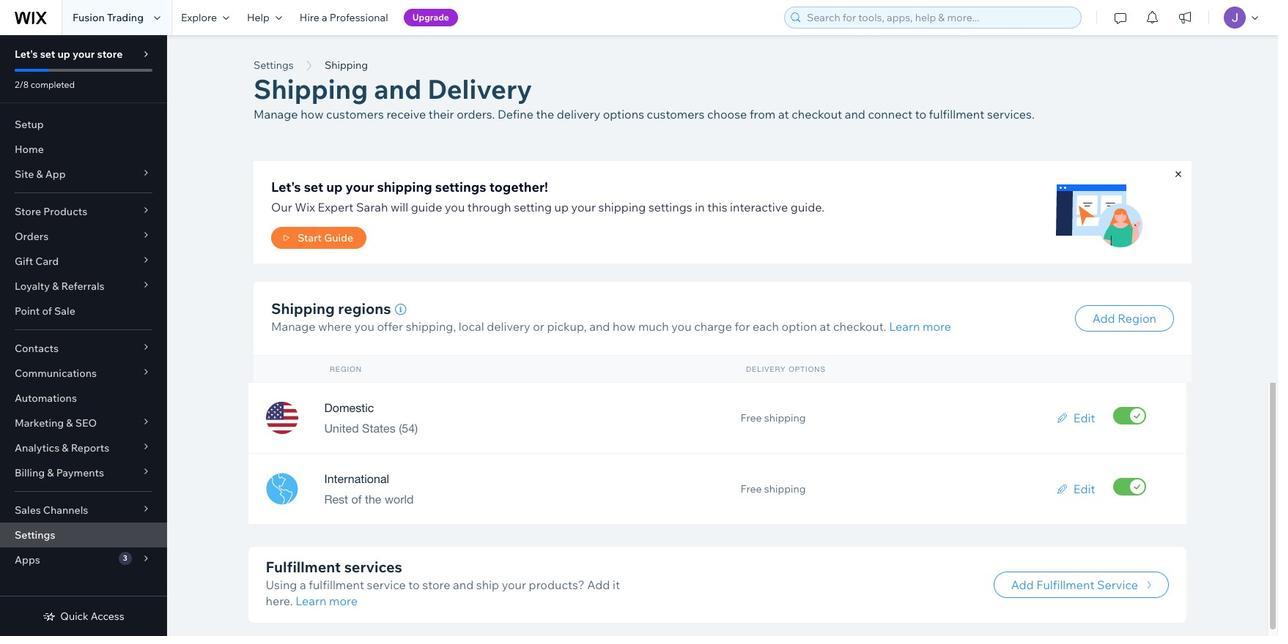 Task type: vqa. For each thing, say whether or not it's contained in the screenshot.
the Learn more Link associated with Shipping and Delivery
yes



Task type: locate. For each thing, give the bounding box(es) containing it.
up right setting
[[554, 200, 569, 215]]

0 horizontal spatial learn
[[296, 595, 326, 609]]

0 vertical spatial set
[[40, 48, 55, 61]]

set for let's set up your store
[[40, 48, 55, 61]]

settings down help button
[[254, 59, 294, 72]]

set up 2/8 completed
[[40, 48, 55, 61]]

fulfillment down fulfillment services
[[309, 578, 364, 593]]

1 vertical spatial the
[[365, 493, 381, 506]]

your right setting
[[571, 200, 596, 215]]

2 free from the top
[[741, 483, 762, 496]]

learn more link for shipping and delivery
[[296, 595, 358, 609]]

edit
[[1074, 411, 1095, 425], [1074, 482, 1095, 497]]

and left ship
[[453, 578, 474, 593]]

region inside button
[[1118, 311, 1157, 326]]

3
[[123, 554, 127, 564]]

at inside shipping and delivery manage how customers receive their orders. define the delivery options customers choose from at checkout and connect to fulfillment services.
[[778, 107, 789, 122]]

1 vertical spatial fulfillment
[[1037, 578, 1095, 593]]

1 horizontal spatial settings link
[[246, 58, 301, 73]]

delivery inside shipping and delivery manage how customers receive their orders. define the delivery options customers choose from at checkout and connect to fulfillment services.
[[557, 107, 600, 122]]

0 vertical spatial up
[[58, 48, 70, 61]]

up
[[58, 48, 70, 61], [326, 179, 343, 196], [554, 200, 569, 215]]

0 vertical spatial free shipping
[[741, 412, 806, 425]]

or
[[533, 320, 544, 334]]

settings up through
[[435, 179, 486, 196]]

regions
[[338, 300, 391, 318]]

2 edit from the top
[[1074, 482, 1095, 497]]

0 horizontal spatial up
[[58, 48, 70, 61]]

1 vertical spatial shipping
[[254, 73, 368, 106]]

set inside sidebar "element"
[[40, 48, 55, 61]]

0 vertical spatial settings
[[254, 59, 294, 72]]

marketing
[[15, 417, 64, 430]]

fulfillment
[[929, 107, 985, 122], [309, 578, 364, 593]]

completed
[[31, 79, 75, 90]]

& right loyalty
[[52, 280, 59, 293]]

& inside the billing & payments dropdown button
[[47, 467, 54, 480]]

set
[[40, 48, 55, 61], [304, 179, 323, 196]]

shipping up where at the bottom left of the page
[[271, 300, 335, 318]]

help
[[247, 11, 270, 24]]

our wix expert sarah will guide you through setting up your shipping settings in this interactive guide.
[[271, 200, 825, 215]]

payments
[[56, 467, 104, 480]]

a right hire
[[322, 11, 327, 24]]

0 vertical spatial settings link
[[246, 58, 301, 73]]

option
[[782, 320, 817, 334]]

to right service
[[408, 578, 420, 593]]

up for store
[[58, 48, 70, 61]]

0 horizontal spatial settings
[[15, 529, 55, 542]]

settings link down help button
[[246, 58, 301, 73]]

1 horizontal spatial how
[[613, 320, 636, 334]]

shipping regions
[[271, 300, 391, 318]]

edit right edit icon
[[1074, 482, 1095, 497]]

at right from
[[778, 107, 789, 122]]

site & app
[[15, 168, 66, 181]]

connect
[[868, 107, 913, 122]]

1 vertical spatial learn more link
[[296, 595, 358, 609]]

settings
[[435, 179, 486, 196], [649, 200, 692, 215]]

edit image
[[1057, 484, 1068, 494]]

store inside sidebar "element"
[[97, 48, 123, 61]]

1 vertical spatial edit
[[1074, 482, 1095, 497]]

1 vertical spatial free
[[741, 483, 762, 496]]

1 vertical spatial up
[[326, 179, 343, 196]]

& inside marketing & seo popup button
[[66, 417, 73, 430]]

2 free shipping from the top
[[741, 483, 806, 496]]

0 vertical spatial to
[[915, 107, 926, 122]]

point
[[15, 305, 40, 318]]

1 horizontal spatial let's
[[271, 179, 301, 196]]

1 edit from the top
[[1074, 411, 1095, 425]]

& inside site & app dropdown button
[[36, 168, 43, 181]]

of right "rest" at left bottom
[[351, 493, 362, 506]]

0 vertical spatial how
[[301, 107, 324, 122]]

point of sale link
[[0, 299, 167, 324]]

1 vertical spatial to
[[408, 578, 420, 593]]

the right define
[[536, 107, 554, 122]]

shipping,
[[406, 320, 456, 334]]

marketing & seo button
[[0, 411, 167, 436]]

of inside international rest of the world
[[351, 493, 362, 506]]

help button
[[238, 0, 291, 35]]

fulfillment up using
[[266, 558, 341, 577]]

together!
[[489, 179, 548, 196]]

store inside 'using a fulfillment service to store and ship your products? add it here.'
[[422, 578, 450, 593]]

store right service
[[422, 578, 450, 593]]

at
[[778, 107, 789, 122], [820, 320, 831, 334]]

1 horizontal spatial to
[[915, 107, 926, 122]]

& left the 'reports'
[[62, 442, 69, 455]]

1 horizontal spatial a
[[322, 11, 327, 24]]

0 vertical spatial at
[[778, 107, 789, 122]]

this
[[707, 200, 727, 215]]

add inside 'using a fulfillment service to store and ship your products? add it here.'
[[587, 578, 610, 593]]

edit right edit image
[[1074, 411, 1095, 425]]

0 horizontal spatial settings link
[[0, 523, 167, 548]]

fusion trading
[[73, 11, 144, 24]]

1 horizontal spatial fulfillment
[[1037, 578, 1095, 593]]

1 horizontal spatial learn
[[889, 320, 920, 334]]

up up completed in the top of the page
[[58, 48, 70, 61]]

you right much
[[672, 320, 692, 334]]

let's up 2/8
[[15, 48, 38, 61]]

up up expert
[[326, 179, 343, 196]]

1 horizontal spatial fulfillment
[[929, 107, 985, 122]]

a
[[322, 11, 327, 24], [300, 578, 306, 593]]

1 horizontal spatial add
[[1011, 578, 1034, 593]]

0 horizontal spatial a
[[300, 578, 306, 593]]

0 vertical spatial shipping
[[325, 59, 368, 72]]

your up sarah
[[346, 179, 374, 196]]

1 free from the top
[[741, 412, 762, 425]]

quick access button
[[43, 611, 124, 624]]

free shipping
[[741, 412, 806, 425], [741, 483, 806, 496]]

the inside international rest of the world
[[365, 493, 381, 506]]

automations link
[[0, 386, 167, 411]]

& right site
[[36, 168, 43, 181]]

let's inside sidebar "element"
[[15, 48, 38, 61]]

1 vertical spatial free shipping
[[741, 483, 806, 496]]

0 vertical spatial edit
[[1074, 411, 1095, 425]]

our
[[271, 200, 292, 215]]

1 horizontal spatial settings
[[649, 200, 692, 215]]

0 vertical spatial of
[[42, 305, 52, 318]]

2 vertical spatial shipping
[[271, 300, 335, 318]]

customers left choose
[[647, 107, 705, 122]]

0 vertical spatial store
[[97, 48, 123, 61]]

1 vertical spatial let's
[[271, 179, 301, 196]]

1 vertical spatial a
[[300, 578, 306, 593]]

more
[[923, 320, 951, 334], [329, 595, 358, 609]]

set for let's set up your shipping settings together!
[[304, 179, 323, 196]]

app
[[45, 168, 66, 181]]

1 horizontal spatial of
[[351, 493, 362, 506]]

will
[[391, 200, 408, 215]]

1 vertical spatial set
[[304, 179, 323, 196]]

1 vertical spatial settings
[[15, 529, 55, 542]]

1 horizontal spatial up
[[326, 179, 343, 196]]

delivery
[[746, 365, 786, 374]]

1 horizontal spatial store
[[422, 578, 450, 593]]

learn more link down fulfillment services
[[296, 595, 358, 609]]

1 horizontal spatial you
[[445, 200, 465, 215]]

communications button
[[0, 361, 167, 386]]

0 horizontal spatial settings
[[435, 179, 486, 196]]

1 horizontal spatial set
[[304, 179, 323, 196]]

to right connect
[[915, 107, 926, 122]]

0 horizontal spatial let's
[[15, 48, 38, 61]]

0 horizontal spatial set
[[40, 48, 55, 61]]

2 customers from the left
[[647, 107, 705, 122]]

0 horizontal spatial to
[[408, 578, 420, 593]]

set up wix
[[304, 179, 323, 196]]

1 horizontal spatial learn more link
[[889, 320, 951, 334]]

add for add fulfillment service
[[1011, 578, 1034, 593]]

analytics & reports
[[15, 442, 109, 455]]

and up receive
[[374, 73, 422, 106]]

let's set up your store
[[15, 48, 123, 61]]

1 vertical spatial of
[[351, 493, 362, 506]]

start guide button
[[271, 227, 366, 249]]

2 horizontal spatial add
[[1093, 311, 1115, 326]]

1 vertical spatial at
[[820, 320, 831, 334]]

& inside analytics & reports dropdown button
[[62, 442, 69, 455]]

let's for let's set up your store
[[15, 48, 38, 61]]

1 free shipping from the top
[[741, 412, 806, 425]]

let's
[[15, 48, 38, 61], [271, 179, 301, 196]]

0 horizontal spatial fulfillment
[[309, 578, 364, 593]]

up inside sidebar "element"
[[58, 48, 70, 61]]

hire a professional link
[[291, 0, 397, 35]]

hire
[[300, 11, 319, 24]]

0 horizontal spatial at
[[778, 107, 789, 122]]

delivery left options
[[557, 107, 600, 122]]

1 horizontal spatial region
[[1118, 311, 1157, 326]]

0 vertical spatial a
[[322, 11, 327, 24]]

let's up our
[[271, 179, 301, 196]]

service
[[367, 578, 406, 593]]

0 horizontal spatial of
[[42, 305, 52, 318]]

edit for international rest of the world
[[1074, 482, 1095, 497]]

0 vertical spatial delivery
[[557, 107, 600, 122]]

edit image
[[1057, 413, 1068, 423]]

0 horizontal spatial delivery
[[487, 320, 530, 334]]

options
[[789, 365, 826, 374]]

manage inside shipping and delivery manage how customers receive their orders. define the delivery options customers choose from at checkout and connect to fulfillment services.
[[254, 107, 298, 122]]

orders button
[[0, 224, 167, 249]]

shipping down "hire a professional"
[[325, 59, 368, 72]]

customers left receive
[[326, 107, 384, 122]]

1 horizontal spatial delivery
[[557, 107, 600, 122]]

loyalty & referrals
[[15, 280, 105, 293]]

& left seo
[[66, 417, 73, 430]]

add inside the add fulfillment service button
[[1011, 578, 1034, 593]]

your down fusion
[[73, 48, 95, 61]]

learn right here.
[[296, 595, 326, 609]]

delivery
[[557, 107, 600, 122], [487, 320, 530, 334]]

you right guide
[[445, 200, 465, 215]]

sarah
[[356, 200, 388, 215]]

0 vertical spatial fulfillment
[[929, 107, 985, 122]]

0 vertical spatial let's
[[15, 48, 38, 61]]

1 vertical spatial fulfillment
[[309, 578, 364, 593]]

receive
[[387, 107, 426, 122]]

shipping inside shipping and delivery manage how customers receive their orders. define the delivery options customers choose from at checkout and connect to fulfillment services.
[[254, 73, 368, 106]]

site & app button
[[0, 162, 167, 187]]

add fulfillment service button
[[994, 572, 1169, 599]]

a inside 'using a fulfillment service to store and ship your products? add it here.'
[[300, 578, 306, 593]]

learn more link right the checkout.
[[889, 320, 951, 334]]

a for using
[[300, 578, 306, 593]]

upgrade
[[412, 12, 449, 23]]

& for billing
[[47, 467, 54, 480]]

and inside 'using a fulfillment service to store and ship your products? add it here.'
[[453, 578, 474, 593]]

Search for tools, apps, help & more... field
[[803, 7, 1077, 28]]

1 vertical spatial settings link
[[0, 523, 167, 548]]

seo
[[75, 417, 97, 430]]

0 vertical spatial learn
[[889, 320, 920, 334]]

fulfillment left services.
[[929, 107, 985, 122]]

1 horizontal spatial at
[[820, 320, 831, 334]]

& inside loyalty & referrals dropdown button
[[52, 280, 59, 293]]

fulfillment left service on the right bottom of page
[[1037, 578, 1095, 593]]

of left sale
[[42, 305, 52, 318]]

settings link down channels
[[0, 523, 167, 548]]

0 vertical spatial manage
[[254, 107, 298, 122]]

0 vertical spatial region
[[1118, 311, 1157, 326]]

0 horizontal spatial more
[[329, 595, 358, 609]]

1 horizontal spatial settings
[[254, 59, 294, 72]]

free shipping for international rest of the world
[[741, 483, 806, 496]]

fulfillment inside button
[[1037, 578, 1095, 593]]

site
[[15, 168, 34, 181]]

0 vertical spatial more
[[923, 320, 951, 334]]

let's for let's set up your shipping settings together!
[[271, 179, 301, 196]]

at right option
[[820, 320, 831, 334]]

1 vertical spatial region
[[330, 365, 362, 374]]

shipping down hire
[[254, 73, 368, 106]]

add region
[[1093, 311, 1157, 326]]

free for domestic united states (54)
[[741, 412, 762, 425]]

your right ship
[[502, 578, 526, 593]]

add inside add region button
[[1093, 311, 1115, 326]]

marketing & seo
[[15, 417, 97, 430]]

0 vertical spatial free
[[741, 412, 762, 425]]

a inside "link"
[[322, 11, 327, 24]]

the left "world"
[[365, 493, 381, 506]]

store down the fusion trading
[[97, 48, 123, 61]]

0 horizontal spatial how
[[301, 107, 324, 122]]

0 horizontal spatial the
[[365, 493, 381, 506]]

2 vertical spatial up
[[554, 200, 569, 215]]

store products button
[[0, 199, 167, 224]]

states
[[362, 422, 396, 435]]

learn
[[889, 320, 920, 334], [296, 595, 326, 609]]

1 vertical spatial store
[[422, 578, 450, 593]]

1 horizontal spatial customers
[[647, 107, 705, 122]]

0 horizontal spatial add
[[587, 578, 610, 593]]

guide.
[[791, 200, 825, 215]]

settings down the sales
[[15, 529, 55, 542]]

0 horizontal spatial fulfillment
[[266, 558, 341, 577]]

0 horizontal spatial region
[[330, 365, 362, 374]]

1 horizontal spatial the
[[536, 107, 554, 122]]

shipping for regions
[[271, 300, 335, 318]]

0 vertical spatial the
[[536, 107, 554, 122]]

point of sale
[[15, 305, 75, 318]]

delivery left or
[[487, 320, 530, 334]]

0 horizontal spatial store
[[97, 48, 123, 61]]

your inside sidebar "element"
[[73, 48, 95, 61]]

you down regions
[[354, 320, 374, 334]]

to
[[915, 107, 926, 122], [408, 578, 420, 593]]

settings left in
[[649, 200, 692, 215]]

gift card
[[15, 255, 59, 268]]

0 horizontal spatial customers
[[326, 107, 384, 122]]

a right using
[[300, 578, 306, 593]]

& right billing
[[47, 467, 54, 480]]

edit for domestic united states (54)
[[1074, 411, 1095, 425]]

sales
[[15, 504, 41, 517]]

explore
[[181, 11, 217, 24]]

0 horizontal spatial learn more link
[[296, 595, 358, 609]]

store
[[97, 48, 123, 61], [422, 578, 450, 593]]

learn right the checkout.
[[889, 320, 920, 334]]

settings link
[[246, 58, 301, 73], [0, 523, 167, 548]]

world
[[385, 493, 414, 506]]



Task type: describe. For each thing, give the bounding box(es) containing it.
learn more
[[296, 595, 358, 609]]

sales channels button
[[0, 498, 167, 523]]

checkout
[[792, 107, 842, 122]]

home
[[15, 143, 44, 156]]

referrals
[[61, 280, 105, 293]]

access
[[91, 611, 124, 624]]

guide
[[324, 232, 353, 245]]

billing & payments
[[15, 467, 104, 480]]

international
[[324, 473, 389, 486]]

billing & payments button
[[0, 461, 167, 486]]

0 horizontal spatial you
[[354, 320, 374, 334]]

international rest of the world
[[324, 473, 414, 506]]

quick access
[[60, 611, 124, 624]]

contacts button
[[0, 336, 167, 361]]

domestic united states (54)
[[324, 402, 418, 435]]

contacts
[[15, 342, 59, 355]]

orders
[[15, 230, 49, 243]]

fusion
[[73, 11, 105, 24]]

& for analytics
[[62, 442, 69, 455]]

products?
[[529, 578, 585, 593]]

options
[[603, 107, 644, 122]]

fulfillment inside shipping and delivery manage how customers receive their orders. define the delivery options customers choose from at checkout and connect to fulfillment services.
[[929, 107, 985, 122]]

up for shipping
[[326, 179, 343, 196]]

reports
[[71, 442, 109, 455]]

& for site
[[36, 168, 43, 181]]

communications
[[15, 367, 97, 380]]

choose
[[707, 107, 747, 122]]

sidebar element
[[0, 35, 167, 637]]

for
[[735, 320, 750, 334]]

in
[[695, 200, 705, 215]]

info tooltip image
[[395, 304, 407, 317]]

using
[[266, 578, 297, 593]]

automations
[[15, 392, 77, 405]]

start
[[298, 232, 322, 245]]

ship
[[476, 578, 499, 593]]

how inside shipping and delivery manage how customers receive their orders. define the delivery options customers choose from at checkout and connect to fulfillment services.
[[301, 107, 324, 122]]

& for loyalty
[[52, 280, 59, 293]]

1 vertical spatial delivery
[[487, 320, 530, 334]]

0 vertical spatial fulfillment
[[266, 558, 341, 577]]

much
[[638, 320, 669, 334]]

from
[[750, 107, 776, 122]]

gift
[[15, 255, 33, 268]]

store
[[15, 205, 41, 218]]

1 horizontal spatial more
[[923, 320, 951, 334]]

fulfillment inside 'using a fulfillment service to store and ship your products? add it here.'
[[309, 578, 364, 593]]

products
[[43, 205, 87, 218]]

orders.
[[457, 107, 495, 122]]

checkout.
[[833, 320, 887, 334]]

services
[[344, 558, 402, 577]]

and left connect
[[845, 107, 865, 122]]

1 vertical spatial learn
[[296, 595, 326, 609]]

add for add region
[[1093, 311, 1115, 326]]

interactive
[[730, 200, 788, 215]]

rest
[[324, 493, 348, 506]]

and right pickup,
[[589, 320, 610, 334]]

billing
[[15, 467, 45, 480]]

2/8 completed
[[15, 79, 75, 90]]

1 vertical spatial settings
[[649, 200, 692, 215]]

1 vertical spatial more
[[329, 595, 358, 609]]

where
[[318, 320, 352, 334]]

using a fulfillment service to store and ship your products? add it here.
[[266, 578, 620, 609]]

fulfillment services
[[266, 558, 402, 577]]

here.
[[266, 595, 293, 609]]

to inside 'using a fulfillment service to store and ship your products? add it here.'
[[408, 578, 420, 593]]

free for international rest of the world
[[741, 483, 762, 496]]

to inside shipping and delivery manage how customers receive their orders. define the delivery options customers choose from at checkout and connect to fulfillment services.
[[915, 107, 926, 122]]

a for hire
[[322, 11, 327, 24]]

setting
[[514, 200, 552, 215]]

shipping and delivery manage how customers receive their orders. define the delivery options customers choose from at checkout and connect to fulfillment services.
[[254, 73, 1035, 122]]

store products
[[15, 205, 87, 218]]

1 vertical spatial manage
[[271, 320, 316, 334]]

sales channels
[[15, 504, 88, 517]]

gift card button
[[0, 249, 167, 274]]

their
[[429, 107, 454, 122]]

2/8
[[15, 79, 29, 90]]

2 horizontal spatial up
[[554, 200, 569, 215]]

learn more link for shipping
[[889, 320, 951, 334]]

manage where you offer shipping, local delivery or pickup, and how much you charge for each option at checkout. learn more
[[271, 320, 951, 334]]

quick
[[60, 611, 88, 624]]

card
[[35, 255, 59, 268]]

free shipping for domestic united states (54)
[[741, 412, 806, 425]]

delivery
[[427, 73, 532, 106]]

1 vertical spatial how
[[613, 320, 636, 334]]

delivery options
[[746, 365, 826, 374]]

home link
[[0, 137, 167, 162]]

define
[[498, 107, 533, 122]]

charge
[[694, 320, 732, 334]]

& for marketing
[[66, 417, 73, 430]]

settings inside sidebar "element"
[[15, 529, 55, 542]]

wix
[[295, 200, 315, 215]]

setup
[[15, 118, 44, 131]]

(54)
[[399, 422, 418, 435]]

start guide
[[298, 232, 353, 245]]

local
[[459, 320, 484, 334]]

add fulfillment service
[[1011, 578, 1138, 593]]

add region button
[[1075, 306, 1174, 332]]

analytics & reports button
[[0, 436, 167, 461]]

of inside sidebar "element"
[[42, 305, 52, 318]]

setup link
[[0, 112, 167, 137]]

through
[[467, 200, 511, 215]]

each
[[753, 320, 779, 334]]

0 vertical spatial settings
[[435, 179, 486, 196]]

1 customers from the left
[[326, 107, 384, 122]]

services.
[[987, 107, 1035, 122]]

apps
[[15, 554, 40, 567]]

upgrade button
[[404, 9, 458, 26]]

loyalty
[[15, 280, 50, 293]]

professional
[[330, 11, 388, 24]]

2 horizontal spatial you
[[672, 320, 692, 334]]

your inside 'using a fulfillment service to store and ship your products? add it here.'
[[502, 578, 526, 593]]

expert
[[318, 200, 354, 215]]

shipping for and
[[254, 73, 368, 106]]

the inside shipping and delivery manage how customers receive their orders. define the delivery options customers choose from at checkout and connect to fulfillment services.
[[536, 107, 554, 122]]



